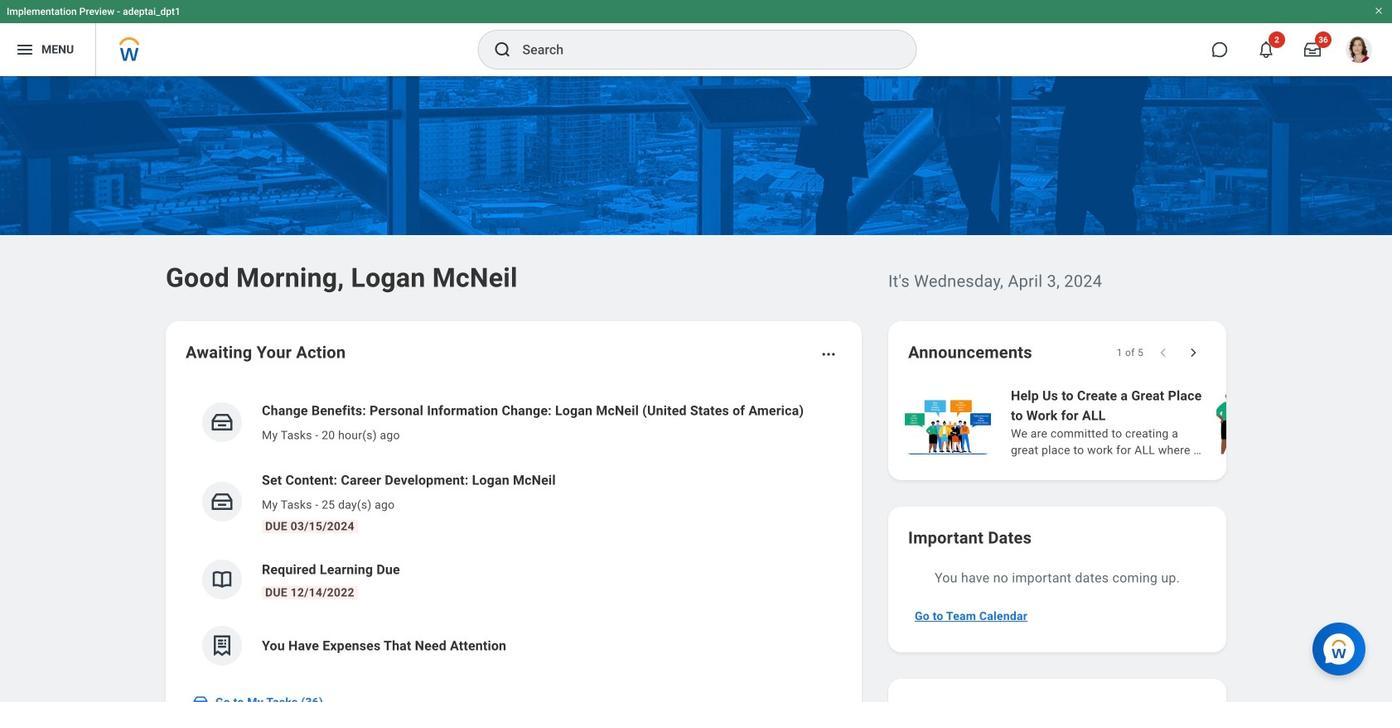 Task type: locate. For each thing, give the bounding box(es) containing it.
dashboard expenses image
[[210, 634, 235, 659]]

0 vertical spatial inbox image
[[210, 410, 235, 435]]

status
[[1117, 346, 1144, 360]]

main content
[[0, 76, 1392, 703]]

profile logan mcneil image
[[1346, 36, 1372, 66]]

book open image
[[210, 568, 235, 593]]

search image
[[493, 40, 513, 60]]

close environment banner image
[[1374, 6, 1384, 16]]

2 inbox image from the top
[[210, 490, 235, 515]]

inbox image
[[210, 410, 235, 435], [210, 490, 235, 515]]

banner
[[0, 0, 1392, 76]]

1 vertical spatial inbox image
[[210, 490, 235, 515]]

list
[[902, 385, 1392, 461], [186, 388, 842, 680]]

0 horizontal spatial list
[[186, 388, 842, 680]]



Task type: describe. For each thing, give the bounding box(es) containing it.
inbox large image
[[1304, 41, 1321, 58]]

inbox image
[[192, 694, 209, 703]]

justify image
[[15, 40, 35, 60]]

notifications large image
[[1258, 41, 1275, 58]]

chevron right small image
[[1185, 345, 1202, 361]]

related actions image
[[820, 346, 837, 363]]

chevron left small image
[[1155, 345, 1172, 361]]

1 inbox image from the top
[[210, 410, 235, 435]]

Search Workday  search field
[[522, 31, 882, 68]]

1 horizontal spatial list
[[902, 385, 1392, 461]]



Task type: vqa. For each thing, say whether or not it's contained in the screenshot.
the bottom inbox icon
yes



